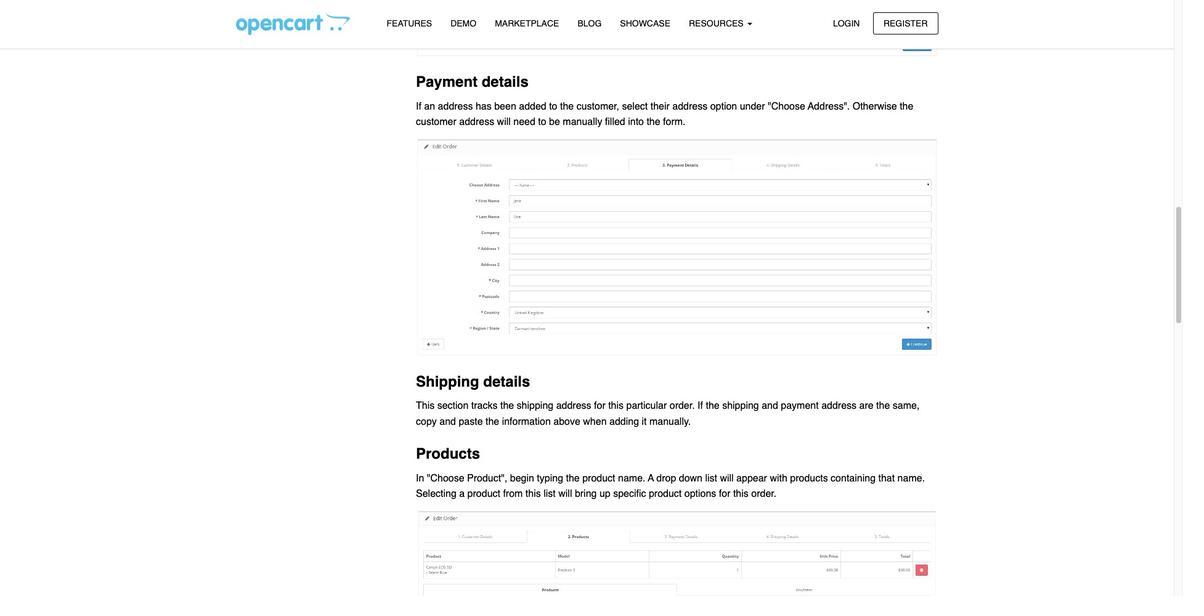 Task type: vqa. For each thing, say whether or not it's contained in the screenshot.
Order within the (the one configured in the OpenCart module). You can choose from all the available OpenCart Order Statuses.
no



Task type: describe. For each thing, give the bounding box(es) containing it.
2 horizontal spatial this
[[733, 489, 749, 500]]

address up customer
[[438, 101, 473, 112]]

will inside the if an address has been added to the customer, select their address option under "choose address". otherwise the customer address will need to be manually filled into the form.
[[497, 117, 511, 128]]

in "choose product", begin typing the product name. a drop down list will appear with products containing that name. selecting a product from this list will bring up specific product options for this order.
[[416, 473, 925, 500]]

down
[[679, 473, 703, 484]]

address down has
[[459, 117, 494, 128]]

from
[[503, 489, 523, 500]]

products
[[416, 446, 480, 463]]

bring
[[575, 489, 597, 500]]

added
[[519, 101, 547, 112]]

specific
[[613, 489, 646, 500]]

into
[[628, 117, 644, 128]]

0 vertical spatial list
[[705, 473, 718, 484]]

register
[[884, 18, 928, 28]]

tracks
[[471, 401, 498, 412]]

1 shipping from the left
[[517, 401, 554, 412]]

an
[[424, 101, 435, 112]]

selecting
[[416, 489, 457, 500]]

filled
[[605, 117, 626, 128]]

this
[[416, 401, 435, 412]]

shipping
[[416, 374, 479, 391]]

order. inside this section tracks the shipping address for this particular order. if the shipping and payment address are the same, copy and paste the information above when adding it manually.
[[670, 401, 695, 412]]

login link
[[823, 12, 871, 34]]

if inside the if an address has been added to the customer, select their address option under "choose address". otherwise the customer address will need to be manually filled into the form.
[[416, 101, 422, 112]]

1 name. from the left
[[618, 473, 646, 484]]

demo link
[[441, 13, 486, 35]]

their
[[651, 101, 670, 112]]

particular
[[627, 401, 667, 412]]

the inside "in "choose product", begin typing the product name. a drop down list will appear with products containing that name. selecting a product from this list will bring up specific product options for this order."
[[566, 473, 580, 484]]

blog
[[578, 18, 602, 28]]

a
[[459, 489, 465, 500]]

2 name. from the left
[[898, 473, 925, 484]]

a
[[648, 473, 654, 484]]

features link
[[378, 13, 441, 35]]

shipping details
[[416, 374, 530, 391]]

it
[[642, 417, 647, 428]]

under
[[740, 101, 765, 112]]

begin
[[510, 473, 534, 484]]

2 horizontal spatial will
[[720, 473, 734, 484]]

customer,
[[577, 101, 620, 112]]

products
[[790, 473, 828, 484]]

orders products image
[[416, 511, 939, 597]]

demo
[[451, 18, 477, 28]]

for inside "in "choose product", begin typing the product name. a drop down list will appear with products containing that name. selecting a product from this list will bring up specific product options for this order."
[[719, 489, 731, 500]]

marketplace
[[495, 18, 559, 28]]

customer
[[416, 117, 457, 128]]

select
[[622, 101, 648, 112]]

2 horizontal spatial product
[[649, 489, 682, 500]]

0 horizontal spatial list
[[544, 489, 556, 500]]

been
[[494, 101, 516, 112]]

address left are at the right of page
[[822, 401, 857, 412]]

with
[[770, 473, 788, 484]]

that
[[879, 473, 895, 484]]

options
[[685, 489, 717, 500]]

has
[[476, 101, 492, 112]]

section
[[437, 401, 469, 412]]



Task type: locate. For each thing, give the bounding box(es) containing it.
list
[[705, 473, 718, 484], [544, 489, 556, 500]]

the
[[560, 101, 574, 112], [900, 101, 914, 112], [647, 117, 661, 128], [500, 401, 514, 412], [706, 401, 720, 412], [877, 401, 890, 412], [486, 417, 499, 428], [566, 473, 580, 484]]

this section tracks the shipping address for this particular order. if the shipping and payment address are the same, copy and paste the information above when adding it manually.
[[416, 401, 920, 428]]

0 horizontal spatial if
[[416, 101, 422, 112]]

order. inside "in "choose product", begin typing the product name. a drop down list will appear with products containing that name. selecting a product from this list will bring up specific product options for this order."
[[752, 489, 777, 500]]

0 horizontal spatial name.
[[618, 473, 646, 484]]

if
[[416, 101, 422, 112], [698, 401, 703, 412]]

1 horizontal spatial will
[[559, 489, 572, 500]]

adding
[[610, 417, 639, 428]]

copy
[[416, 417, 437, 428]]

2 shipping from the left
[[723, 401, 759, 412]]

1 horizontal spatial if
[[698, 401, 703, 412]]

payment details
[[416, 74, 529, 91]]

product
[[583, 473, 616, 484], [468, 489, 501, 500], [649, 489, 682, 500]]

details up been
[[482, 74, 529, 91]]

details for shipping details
[[483, 374, 530, 391]]

0 horizontal spatial will
[[497, 117, 511, 128]]

if left an
[[416, 101, 422, 112]]

product down the drop
[[649, 489, 682, 500]]

and
[[762, 401, 778, 412], [440, 417, 456, 428]]

will left appear
[[720, 473, 734, 484]]

form.
[[663, 117, 686, 128]]

showcase
[[620, 18, 671, 28]]

0 horizontal spatial shipping
[[517, 401, 554, 412]]

1 vertical spatial to
[[538, 117, 547, 128]]

to
[[549, 101, 558, 112], [538, 117, 547, 128]]

details
[[482, 74, 529, 91], [483, 374, 530, 391]]

and down section
[[440, 417, 456, 428]]

1 horizontal spatial order.
[[752, 489, 777, 500]]

1 vertical spatial list
[[544, 489, 556, 500]]

this
[[609, 401, 624, 412], [526, 489, 541, 500], [733, 489, 749, 500]]

0 horizontal spatial and
[[440, 417, 456, 428]]

shipping
[[517, 401, 554, 412], [723, 401, 759, 412]]

this up "adding"
[[609, 401, 624, 412]]

"choose inside "in "choose product", begin typing the product name. a drop down list will appear with products containing that name. selecting a product from this list will bring up specific product options for this order."
[[427, 473, 465, 484]]

for
[[594, 401, 606, 412], [719, 489, 731, 500]]

will down been
[[497, 117, 511, 128]]

appear
[[737, 473, 767, 484]]

marketplace link
[[486, 13, 569, 35]]

this down begin
[[526, 489, 541, 500]]

manually.
[[650, 417, 691, 428]]

resources link
[[680, 13, 762, 35]]

1 vertical spatial details
[[483, 374, 530, 391]]

order. up manually.
[[670, 401, 695, 412]]

1 horizontal spatial list
[[705, 473, 718, 484]]

blog link
[[569, 13, 611, 35]]

product up the up
[[583, 473, 616, 484]]

address".
[[808, 101, 850, 112]]

0 vertical spatial details
[[482, 74, 529, 91]]

0 horizontal spatial order.
[[670, 401, 695, 412]]

1 horizontal spatial and
[[762, 401, 778, 412]]

drop
[[657, 473, 676, 484]]

for up when
[[594, 401, 606, 412]]

0 horizontal spatial "choose
[[427, 473, 465, 484]]

0 vertical spatial for
[[594, 401, 606, 412]]

orders payment details image
[[416, 138, 939, 358]]

manually
[[563, 117, 602, 128]]

option
[[711, 101, 737, 112]]

login
[[833, 18, 860, 28]]

orders customer details image
[[416, 0, 939, 58]]

details up tracks
[[483, 374, 530, 391]]

in
[[416, 473, 424, 484]]

above
[[554, 417, 581, 428]]

list down typing
[[544, 489, 556, 500]]

1 vertical spatial "choose
[[427, 473, 465, 484]]

1 horizontal spatial shipping
[[723, 401, 759, 412]]

1 vertical spatial order.
[[752, 489, 777, 500]]

0 vertical spatial "choose
[[768, 101, 806, 112]]

register link
[[873, 12, 939, 34]]

0 horizontal spatial to
[[538, 117, 547, 128]]

this down appear
[[733, 489, 749, 500]]

1 vertical spatial if
[[698, 401, 703, 412]]

if an address has been added to the customer, select their address option under "choose address". otherwise the customer address will need to be manually filled into the form.
[[416, 101, 914, 128]]

showcase link
[[611, 13, 680, 35]]

order.
[[670, 401, 695, 412], [752, 489, 777, 500]]

2 vertical spatial will
[[559, 489, 572, 500]]

are
[[860, 401, 874, 412]]

product",
[[467, 473, 508, 484]]

1 horizontal spatial this
[[609, 401, 624, 412]]

same,
[[893, 401, 920, 412]]

1 horizontal spatial for
[[719, 489, 731, 500]]

shipping up information
[[517, 401, 554, 412]]

0 horizontal spatial for
[[594, 401, 606, 412]]

address
[[438, 101, 473, 112], [673, 101, 708, 112], [459, 117, 494, 128], [556, 401, 592, 412], [822, 401, 857, 412]]

to up be
[[549, 101, 558, 112]]

information
[[502, 417, 551, 428]]

product down product",
[[468, 489, 501, 500]]

1 vertical spatial will
[[720, 473, 734, 484]]

list up options
[[705, 473, 718, 484]]

this inside this section tracks the shipping address for this particular order. if the shipping and payment address are the same, copy and paste the information above when adding it manually.
[[609, 401, 624, 412]]

resources
[[689, 18, 746, 28]]

name. up specific
[[618, 473, 646, 484]]

features
[[387, 18, 432, 28]]

for inside this section tracks the shipping address for this particular order. if the shipping and payment address are the same, copy and paste the information above when adding it manually.
[[594, 401, 606, 412]]

0 vertical spatial order.
[[670, 401, 695, 412]]

0 vertical spatial to
[[549, 101, 558, 112]]

and left payment
[[762, 401, 778, 412]]

1 horizontal spatial to
[[549, 101, 558, 112]]

name.
[[618, 473, 646, 484], [898, 473, 925, 484]]

order. down appear
[[752, 489, 777, 500]]

1 vertical spatial and
[[440, 417, 456, 428]]

be
[[549, 117, 560, 128]]

when
[[583, 417, 607, 428]]

opencart - open source shopping cart solution image
[[236, 13, 350, 35]]

if right particular
[[698, 401, 703, 412]]

address up above
[[556, 401, 592, 412]]

"choose up selecting
[[427, 473, 465, 484]]

containing
[[831, 473, 876, 484]]

0 vertical spatial if
[[416, 101, 422, 112]]

0 horizontal spatial product
[[468, 489, 501, 500]]

1 horizontal spatial product
[[583, 473, 616, 484]]

0 horizontal spatial this
[[526, 489, 541, 500]]

0 vertical spatial will
[[497, 117, 511, 128]]

"choose
[[768, 101, 806, 112], [427, 473, 465, 484]]

name. right that
[[898, 473, 925, 484]]

will
[[497, 117, 511, 128], [720, 473, 734, 484], [559, 489, 572, 500]]

address up form.
[[673, 101, 708, 112]]

paste
[[459, 417, 483, 428]]

shipping left payment
[[723, 401, 759, 412]]

0 vertical spatial and
[[762, 401, 778, 412]]

payment
[[416, 74, 478, 91]]

to left be
[[538, 117, 547, 128]]

"choose inside the if an address has been added to the customer, select their address option under "choose address". otherwise the customer address will need to be manually filled into the form.
[[768, 101, 806, 112]]

1 horizontal spatial "choose
[[768, 101, 806, 112]]

typing
[[537, 473, 563, 484]]

for right options
[[719, 489, 731, 500]]

details for payment details
[[482, 74, 529, 91]]

1 horizontal spatial name.
[[898, 473, 925, 484]]

will left bring
[[559, 489, 572, 500]]

need
[[514, 117, 536, 128]]

payment
[[781, 401, 819, 412]]

1 vertical spatial for
[[719, 489, 731, 500]]

up
[[600, 489, 611, 500]]

"choose right under
[[768, 101, 806, 112]]

otherwise
[[853, 101, 897, 112]]

if inside this section tracks the shipping address for this particular order. if the shipping and payment address are the same, copy and paste the information above when adding it manually.
[[698, 401, 703, 412]]



